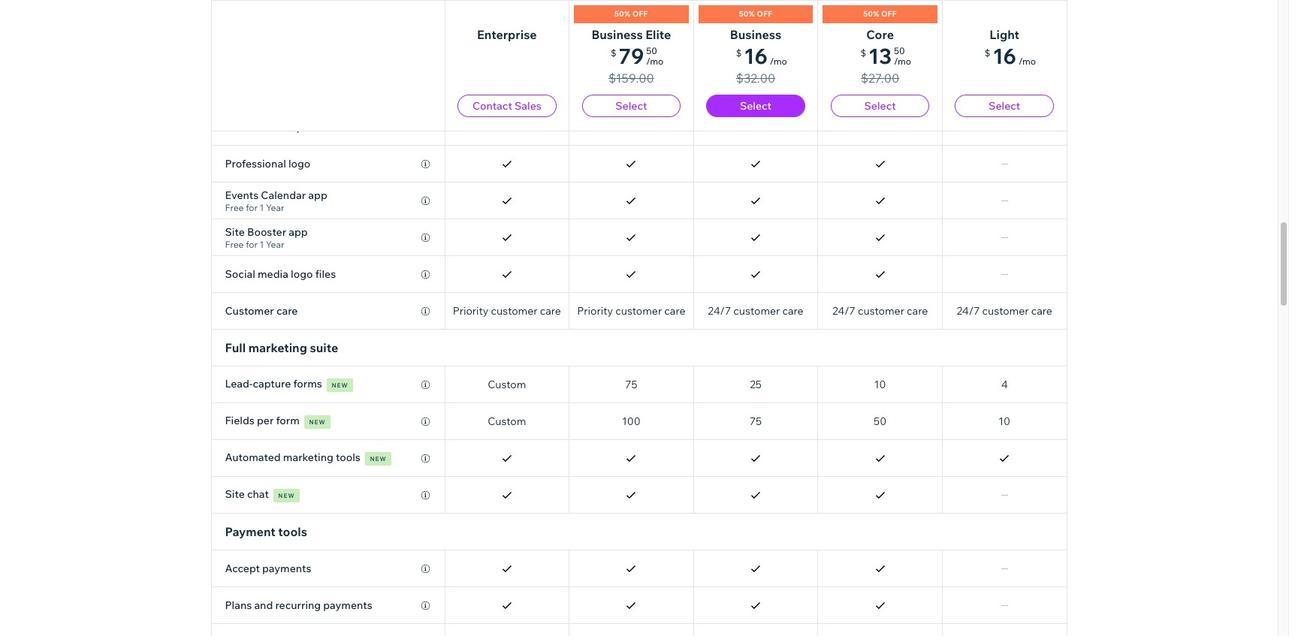 Task type: locate. For each thing, give the bounding box(es) containing it.
tools
[[336, 451, 361, 464], [278, 524, 307, 539]]

select button for 16
[[955, 95, 1054, 117]]

0 vertical spatial marketing
[[248, 340, 307, 355]]

2 horizontal spatial 24/7 customer care
[[957, 304, 1052, 318]]

2 customer from the left
[[615, 304, 662, 318]]

booster
[[247, 225, 286, 239]]

/mo inside $ 16 /mo
[[1019, 56, 1036, 67]]

marketing up lead-capture forms
[[248, 340, 307, 355]]

100
[[738, 10, 756, 23], [622, 415, 641, 428]]

0 horizontal spatial 75
[[625, 378, 637, 391]]

care
[[276, 304, 298, 318], [540, 304, 561, 318], [664, 304, 686, 318], [782, 304, 804, 318], [907, 304, 928, 318], [1031, 304, 1052, 318]]

0 horizontal spatial 100
[[622, 415, 641, 428]]

off up 'core'
[[881, 9, 897, 19]]

for
[[246, 202, 258, 213], [246, 239, 258, 250]]

1 free from the top
[[225, 202, 244, 213]]

recurring
[[275, 599, 321, 612]]

1 horizontal spatial priority customer care
[[577, 304, 686, 318]]

$ left 79
[[611, 47, 616, 59]]

select down $159.00
[[616, 99, 647, 113]]

50% off up 10 hours
[[739, 9, 773, 19]]

logo left 'files'
[[291, 267, 313, 281]]

select down $27.00
[[864, 99, 896, 113]]

0 horizontal spatial payments
[[262, 562, 311, 576]]

for up social
[[246, 239, 258, 250]]

form
[[276, 414, 300, 427]]

75
[[625, 378, 637, 391], [750, 415, 762, 428]]

year inside events calendar app free for 1 year
[[266, 202, 284, 213]]

site left booster
[[225, 225, 245, 239]]

2 hours from the left
[[871, 47, 898, 60]]

1 vertical spatial tools
[[278, 524, 307, 539]]

2 1 from the top
[[260, 239, 264, 250]]

gb up 10 hours
[[759, 10, 774, 23]]

for inside site booster app free for 1 year
[[246, 239, 258, 250]]

suite
[[310, 340, 338, 355]]

select button down $ 16 /mo on the top right
[[955, 95, 1054, 117]]

$ inside business $ 16 /mo $32.00
[[736, 47, 742, 59]]

1 horizontal spatial 24/7
[[832, 304, 856, 318]]

2 24/7 from the left
[[832, 304, 856, 318]]

business for 16
[[730, 27, 781, 42]]

select button for 79
[[582, 95, 681, 117]]

app for site booster app
[[289, 225, 308, 239]]

1 /mo from the left
[[646, 56, 664, 67]]

year
[[266, 202, 284, 213], [266, 239, 284, 250]]

app inside site booster app free for 1 year
[[289, 225, 308, 239]]

1 horizontal spatial priority
[[577, 304, 613, 318]]

0 vertical spatial payments
[[262, 562, 311, 576]]

priority
[[453, 304, 489, 318], [577, 304, 613, 318]]

0 horizontal spatial 10
[[735, 47, 747, 60]]

gb for 100 gb
[[759, 10, 774, 23]]

1 custom from the top
[[488, 378, 526, 391]]

new
[[332, 382, 348, 389], [309, 418, 326, 426], [370, 455, 387, 463], [278, 492, 295, 500]]

2 care from the left
[[540, 304, 561, 318]]

2
[[993, 10, 999, 23]]

app
[[308, 188, 327, 202], [289, 225, 308, 239]]

gb
[[759, 10, 774, 23], [880, 10, 895, 23], [1001, 10, 1016, 23]]

select down $32.00
[[740, 99, 772, 113]]

2 horizontal spatial 50%
[[863, 9, 879, 19]]

0 vertical spatial app
[[308, 188, 327, 202]]

1 horizontal spatial 16
[[993, 43, 1017, 69]]

1 vertical spatial logo
[[291, 267, 313, 281]]

1 horizontal spatial gb
[[880, 10, 895, 23]]

business inside business $ 16 /mo $32.00
[[730, 27, 781, 42]]

free inside site booster app free for 1 year
[[225, 239, 244, 250]]

new for forms
[[332, 382, 348, 389]]

2 horizontal spatial gb
[[1001, 10, 1016, 23]]

1 horizontal spatial 10
[[874, 378, 886, 391]]

hours
[[749, 47, 777, 60], [871, 47, 898, 60]]

payment tools
[[225, 524, 307, 539]]

1 16 from the left
[[744, 43, 768, 69]]

1 1 from the top
[[260, 202, 264, 213]]

2 site from the top
[[225, 488, 245, 501]]

2 horizontal spatial 24/7
[[957, 304, 980, 318]]

2 vertical spatial 10
[[999, 415, 1011, 428]]

0 horizontal spatial gb
[[759, 10, 774, 23]]

2 horizontal spatial 50% off
[[863, 9, 897, 19]]

for inside events calendar app free for 1 year
[[246, 202, 258, 213]]

1 priority from the left
[[453, 304, 489, 318]]

core
[[866, 27, 894, 42]]

select
[[616, 99, 647, 113], [740, 99, 772, 113], [864, 99, 896, 113], [989, 99, 1020, 113]]

2 horizontal spatial off
[[881, 9, 897, 19]]

business
[[592, 27, 643, 42], [730, 27, 781, 42]]

business $ 16 /mo $32.00
[[730, 27, 787, 86]]

24/7 customer care
[[708, 304, 804, 318], [832, 304, 928, 318], [957, 304, 1052, 318]]

0 horizontal spatial off
[[633, 9, 648, 19]]

1 up media
[[260, 239, 264, 250]]

/mo up $32.00
[[770, 56, 787, 67]]

4 select from the left
[[989, 99, 1020, 113]]

gb for 2 gb
[[1001, 10, 1016, 23]]

5 care from the left
[[907, 304, 928, 318]]

1 50% off from the left
[[615, 9, 648, 19]]

1 horizontal spatial 24/7 customer care
[[832, 304, 928, 318]]

50%
[[615, 9, 631, 19], [739, 9, 755, 19], [863, 9, 879, 19]]

2 horizontal spatial 10
[[999, 415, 1011, 428]]

3 $ from the left
[[861, 47, 866, 59]]

1 horizontal spatial business
[[730, 27, 781, 42]]

50
[[865, 10, 878, 23], [646, 45, 657, 56], [894, 45, 905, 56], [874, 415, 887, 428]]

logo up calendar
[[288, 157, 311, 171]]

1 select from the left
[[616, 99, 647, 113]]

business up 79
[[592, 27, 643, 42]]

3 50% from the left
[[863, 9, 879, 19]]

1 vertical spatial 100
[[622, 415, 641, 428]]

3 care from the left
[[664, 304, 686, 318]]

3 select from the left
[[864, 99, 896, 113]]

custom
[[488, 378, 526, 391], [488, 415, 526, 428]]

1 hours from the left
[[749, 47, 777, 60]]

0 horizontal spatial 24/7
[[708, 304, 731, 318]]

0 vertical spatial 100
[[738, 10, 756, 23]]

lead-
[[225, 377, 253, 391]]

gb right 2
[[1001, 10, 1016, 23]]

1 horizontal spatial payments
[[323, 599, 372, 612]]

$
[[611, 47, 616, 59], [736, 47, 742, 59], [861, 47, 866, 59], [985, 47, 991, 59]]

16
[[744, 43, 768, 69], [993, 43, 1017, 69]]

1 vertical spatial 1
[[260, 239, 264, 250]]

select for 13
[[864, 99, 896, 113]]

30
[[977, 47, 990, 60]]

50% for 79
[[615, 9, 631, 19]]

2 50% off from the left
[[739, 9, 773, 19]]

0 horizontal spatial priority customer care
[[453, 304, 561, 318]]

0 horizontal spatial 16
[[744, 43, 768, 69]]

16 right 30
[[993, 43, 1017, 69]]

2 50% from the left
[[739, 9, 755, 19]]

reports
[[287, 120, 323, 134]]

year up booster
[[266, 202, 284, 213]]

events calendar app free for 1 year
[[225, 188, 327, 213]]

1 customer from the left
[[491, 304, 538, 318]]

unlimited
[[483, 10, 531, 23], [608, 10, 655, 23], [483, 47, 531, 60], [608, 47, 655, 60]]

$ left minutes
[[985, 47, 991, 59]]

3 gb from the left
[[1001, 10, 1016, 23]]

app right booster
[[289, 225, 308, 239]]

0 vertical spatial 10
[[735, 47, 747, 60]]

payments
[[262, 562, 311, 576], [323, 599, 372, 612]]

0 vertical spatial tools
[[336, 451, 361, 464]]

for up booster
[[246, 202, 258, 213]]

2 select from the left
[[740, 99, 772, 113]]

1 vertical spatial marketing
[[283, 451, 333, 464]]

select for 16
[[989, 99, 1020, 113]]

0 horizontal spatial hours
[[749, 47, 777, 60]]

1
[[260, 202, 264, 213], [260, 239, 264, 250]]

50% off up 'core'
[[863, 9, 897, 19]]

50% off
[[615, 9, 648, 19], [739, 9, 773, 19], [863, 9, 897, 19]]

2 gb from the left
[[880, 10, 895, 23]]

2 /mo from the left
[[770, 56, 787, 67]]

select button
[[582, 95, 681, 117], [706, 95, 805, 117], [831, 95, 930, 117], [955, 95, 1054, 117]]

1 site from the top
[[225, 225, 245, 239]]

customized reports
[[225, 120, 323, 134]]

free inside events calendar app free for 1 year
[[225, 202, 244, 213]]

site
[[225, 225, 245, 239], [225, 488, 245, 501]]

select button down $32.00
[[706, 95, 805, 117]]

2 select button from the left
[[706, 95, 805, 117]]

customer
[[491, 304, 538, 318], [615, 304, 662, 318], [734, 304, 780, 318], [858, 304, 905, 318], [982, 304, 1029, 318]]

3 customer from the left
[[734, 304, 780, 318]]

4 customer from the left
[[858, 304, 905, 318]]

1 for calendar
[[260, 202, 264, 213]]

accept
[[225, 562, 260, 576]]

automated
[[225, 451, 281, 464]]

business inside "business elite $ 79 50 /mo $159.00"
[[592, 27, 643, 42]]

1 horizontal spatial app
[[308, 188, 327, 202]]

priority customer care
[[453, 304, 561, 318], [577, 304, 686, 318]]

1 vertical spatial site
[[225, 488, 245, 501]]

1 vertical spatial free
[[225, 239, 244, 250]]

1 year from the top
[[266, 202, 284, 213]]

$ left 13
[[861, 47, 866, 59]]

/mo right 79
[[646, 56, 664, 67]]

1 care from the left
[[276, 304, 298, 318]]

off up 10 hours
[[757, 9, 773, 19]]

select button down $27.00
[[831, 95, 930, 117]]

50% off for 13
[[863, 9, 897, 19]]

year inside site booster app free for 1 year
[[266, 239, 284, 250]]

3 select button from the left
[[831, 95, 930, 117]]

1 vertical spatial custom
[[488, 415, 526, 428]]

$ up $32.00
[[736, 47, 742, 59]]

free up social
[[225, 239, 244, 250]]

100 for 100
[[622, 415, 641, 428]]

1 inside events calendar app free for 1 year
[[260, 202, 264, 213]]

50% up 79
[[615, 9, 631, 19]]

50% off up elite
[[615, 9, 648, 19]]

1 business from the left
[[592, 27, 643, 42]]

24/7
[[708, 304, 731, 318], [832, 304, 856, 318], [957, 304, 980, 318]]

/mo right 13
[[894, 56, 911, 67]]

2 $ from the left
[[736, 47, 742, 59]]

payments right recurring
[[323, 599, 372, 612]]

free
[[225, 202, 244, 213], [225, 239, 244, 250]]

0 vertical spatial free
[[225, 202, 244, 213]]

1 gb from the left
[[759, 10, 774, 23]]

/mo
[[646, 56, 664, 67], [770, 56, 787, 67], [894, 56, 911, 67], [1019, 56, 1036, 67]]

1 vertical spatial 10
[[874, 378, 886, 391]]

full marketing suite
[[225, 340, 338, 355]]

0 vertical spatial custom
[[488, 378, 526, 391]]

0 vertical spatial for
[[246, 202, 258, 213]]

2 business from the left
[[730, 27, 781, 42]]

free for events calendar app
[[225, 202, 244, 213]]

/mo down 'light'
[[1019, 56, 1036, 67]]

2 off from the left
[[757, 9, 773, 19]]

app inside events calendar app free for 1 year
[[308, 188, 327, 202]]

marketing down 'form'
[[283, 451, 333, 464]]

10
[[735, 47, 747, 60], [874, 378, 886, 391], [999, 415, 1011, 428]]

1 off from the left
[[633, 9, 648, 19]]

select down $ 16 /mo on the top right
[[989, 99, 1020, 113]]

0 horizontal spatial app
[[289, 225, 308, 239]]

select for 79
[[616, 99, 647, 113]]

2 year from the top
[[266, 239, 284, 250]]

4 /mo from the left
[[1019, 56, 1036, 67]]

50 inside "business elite $ 79 50 /mo $159.00"
[[646, 45, 657, 56]]

2 24/7 customer care from the left
[[832, 304, 928, 318]]

business elite $ 79 50 /mo $159.00
[[592, 27, 671, 86]]

1 right events
[[260, 202, 264, 213]]

2 free from the top
[[225, 239, 244, 250]]

media
[[258, 267, 288, 281]]

hours down 'core'
[[871, 47, 898, 60]]

off up elite
[[633, 9, 648, 19]]

0 horizontal spatial 50% off
[[615, 9, 648, 19]]

calendar
[[261, 188, 306, 202]]

free up site booster app free for 1 year
[[225, 202, 244, 213]]

3 off from the left
[[881, 9, 897, 19]]

3 /mo from the left
[[894, 56, 911, 67]]

/mo inside "business elite $ 79 50 /mo $159.00"
[[646, 56, 664, 67]]

0 vertical spatial 75
[[625, 378, 637, 391]]

business down the 100 gb
[[730, 27, 781, 42]]

app right calendar
[[308, 188, 327, 202]]

payment
[[225, 524, 276, 539]]

sales
[[515, 99, 541, 113]]

site for site booster app free for 1 year
[[225, 225, 245, 239]]

50% off for 16
[[739, 9, 773, 19]]

marketing
[[248, 340, 307, 355], [283, 451, 333, 464]]

off
[[633, 9, 648, 19], [757, 9, 773, 19], [881, 9, 897, 19]]

1 select button from the left
[[582, 95, 681, 117]]

payments up recurring
[[262, 562, 311, 576]]

2 gb
[[993, 10, 1016, 23]]

4 $ from the left
[[985, 47, 991, 59]]

2 for from the top
[[246, 239, 258, 250]]

1 24/7 from the left
[[708, 304, 731, 318]]

1 horizontal spatial off
[[757, 9, 773, 19]]

/mo inside core $ 13 50 /mo $27.00
[[894, 56, 911, 67]]

year for calendar
[[266, 202, 284, 213]]

0 vertical spatial 1
[[260, 202, 264, 213]]

1 $ from the left
[[611, 47, 616, 59]]

3 50% off from the left
[[863, 9, 897, 19]]

0 horizontal spatial business
[[592, 27, 643, 42]]

0 vertical spatial year
[[266, 202, 284, 213]]

0 horizontal spatial 24/7 customer care
[[708, 304, 804, 318]]

1 vertical spatial payments
[[323, 599, 372, 612]]

1 inside site booster app free for 1 year
[[260, 239, 264, 250]]

0 horizontal spatial priority
[[453, 304, 489, 318]]

customer care
[[225, 304, 298, 318]]

$ 16 /mo
[[985, 43, 1036, 69]]

1 horizontal spatial 100
[[738, 10, 756, 23]]

1 50% from the left
[[615, 9, 631, 19]]

1 horizontal spatial hours
[[871, 47, 898, 60]]

gb up 'core'
[[880, 10, 895, 23]]

1 horizontal spatial tools
[[336, 451, 361, 464]]

50% up 'core'
[[863, 9, 879, 19]]

4 select button from the left
[[955, 95, 1054, 117]]

1 horizontal spatial 50% off
[[739, 9, 773, 19]]

79
[[619, 43, 644, 69]]

1 vertical spatial app
[[289, 225, 308, 239]]

/mo inside business $ 16 /mo $32.00
[[770, 56, 787, 67]]

light
[[990, 27, 1020, 42]]

100 for 100 gb
[[738, 10, 756, 23]]

select button down $159.00
[[582, 95, 681, 117]]

0 vertical spatial site
[[225, 225, 245, 239]]

site left the chat
[[225, 488, 245, 501]]

site inside site booster app free for 1 year
[[225, 225, 245, 239]]

1 horizontal spatial 75
[[750, 415, 762, 428]]

$ inside "business elite $ 79 50 /mo $159.00"
[[611, 47, 616, 59]]

contact sales
[[472, 99, 541, 113]]

1 vertical spatial for
[[246, 239, 258, 250]]

logo
[[288, 157, 311, 171], [291, 267, 313, 281]]

professional
[[225, 157, 286, 171]]

1 vertical spatial year
[[266, 239, 284, 250]]

1 for from the top
[[246, 202, 258, 213]]

16 up $32.00
[[744, 43, 768, 69]]

1 horizontal spatial 50%
[[739, 9, 755, 19]]

50% up 10 hours
[[739, 9, 755, 19]]

hours up $32.00
[[749, 47, 777, 60]]

year up media
[[266, 239, 284, 250]]

5
[[862, 47, 868, 60]]

chat
[[247, 488, 269, 501]]

$27.00
[[861, 71, 899, 86]]

0 horizontal spatial 50%
[[615, 9, 631, 19]]

100 gb
[[738, 10, 774, 23]]



Task type: describe. For each thing, give the bounding box(es) containing it.
customized
[[225, 120, 284, 134]]

minutes
[[993, 47, 1032, 60]]

unlimited up elite
[[608, 10, 655, 23]]

plans
[[225, 599, 252, 612]]

site for site chat
[[225, 488, 245, 501]]

50% for 16
[[739, 9, 755, 19]]

unlimited down enterprise at the left top
[[483, 47, 531, 60]]

1 vertical spatial 75
[[750, 415, 762, 428]]

business for 79
[[592, 27, 643, 42]]

0 vertical spatial logo
[[288, 157, 311, 171]]

3 24/7 from the left
[[957, 304, 980, 318]]

professional logo
[[225, 157, 311, 171]]

app for events calendar app
[[308, 188, 327, 202]]

capture
[[253, 377, 291, 391]]

automated marketing tools
[[225, 451, 361, 464]]

select button for 13
[[831, 95, 930, 117]]

gb for 50 gb
[[880, 10, 895, 23]]

50% off for 79
[[615, 9, 648, 19]]

3 24/7 customer care from the left
[[957, 304, 1052, 318]]

social media logo files
[[225, 267, 336, 281]]

$32.00
[[736, 71, 776, 86]]

social
[[225, 267, 255, 281]]

full
[[225, 340, 246, 355]]

contact
[[472, 99, 512, 113]]

50 gb
[[865, 10, 895, 23]]

accept payments
[[225, 562, 311, 576]]

4
[[1001, 378, 1008, 391]]

core $ 13 50 /mo $27.00
[[861, 27, 911, 86]]

1 24/7 customer care from the left
[[708, 304, 804, 318]]

off for 16
[[757, 9, 773, 19]]

and
[[254, 599, 273, 612]]

4 care from the left
[[782, 304, 804, 318]]

unlimited up enterprise at the left top
[[483, 10, 531, 23]]

2 priority customer care from the left
[[577, 304, 686, 318]]

hours for 10 hours
[[749, 47, 777, 60]]

customer
[[225, 304, 274, 318]]

30 minutes
[[977, 47, 1032, 60]]

2 16 from the left
[[993, 43, 1017, 69]]

enterprise
[[477, 27, 537, 42]]

off for 13
[[881, 9, 897, 19]]

25
[[750, 378, 762, 391]]

10 hours
[[735, 47, 777, 60]]

site chat
[[225, 488, 269, 501]]

$ inside $ 16 /mo
[[985, 47, 991, 59]]

free for site booster app
[[225, 239, 244, 250]]

hours for 5 hours
[[871, 47, 898, 60]]

marketing for full
[[248, 340, 307, 355]]

fields
[[225, 414, 255, 427]]

files
[[315, 267, 336, 281]]

lead-capture forms
[[225, 377, 322, 391]]

site booster app free for 1 year
[[225, 225, 308, 250]]

plans and recurring payments
[[225, 599, 372, 612]]

for for site
[[246, 239, 258, 250]]

1 for booster
[[260, 239, 264, 250]]

5 customer from the left
[[982, 304, 1029, 318]]

2 custom from the top
[[488, 415, 526, 428]]

50% for 13
[[863, 9, 879, 19]]

marketing for automated
[[283, 451, 333, 464]]

contact sales button
[[458, 95, 556, 117]]

year for booster
[[266, 239, 284, 250]]

events
[[225, 188, 259, 202]]

forms
[[293, 377, 322, 391]]

5 hours
[[862, 47, 898, 60]]

fields per form
[[225, 414, 300, 427]]

16 inside business $ 16 /mo $32.00
[[744, 43, 768, 69]]

50 inside core $ 13 50 /mo $27.00
[[894, 45, 905, 56]]

elite
[[646, 27, 671, 42]]

for for events
[[246, 202, 258, 213]]

0 horizontal spatial tools
[[278, 524, 307, 539]]

per
[[257, 414, 274, 427]]

new for tools
[[370, 455, 387, 463]]

13
[[869, 43, 892, 69]]

$159.00
[[609, 71, 654, 86]]

new for form
[[309, 418, 326, 426]]

1 priority customer care from the left
[[453, 304, 561, 318]]

6 care from the left
[[1031, 304, 1052, 318]]

2 priority from the left
[[577, 304, 613, 318]]

$ inside core $ 13 50 /mo $27.00
[[861, 47, 866, 59]]

unlimited up $159.00
[[608, 47, 655, 60]]

off for 79
[[633, 9, 648, 19]]



Task type: vqa. For each thing, say whether or not it's contained in the screenshot.
1st Custom from the bottom of the page
yes



